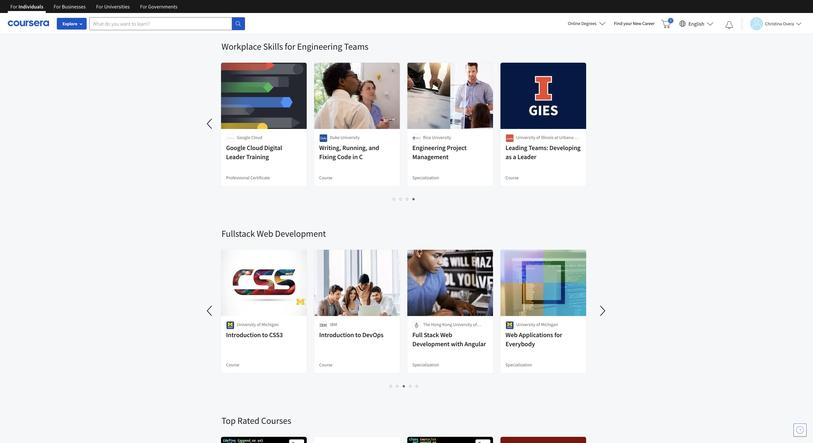 Task type: vqa. For each thing, say whether or not it's contained in the screenshot.
DevOps
yes



Task type: locate. For each thing, give the bounding box(es) containing it.
google right google cloud image
[[237, 134, 250, 140]]

ibm
[[330, 322, 337, 327]]

0 vertical spatial 1
[[393, 9, 396, 15]]

0 vertical spatial 4
[[413, 9, 416, 15]]

2 introduction from the left
[[320, 331, 354, 339]]

university up champaign at the right top of page
[[517, 134, 536, 140]]

0 vertical spatial 3 button
[[404, 8, 411, 16]]

1 button inside fullstack web development carousel 'element'
[[388, 382, 395, 390]]

of
[[537, 134, 541, 140], [257, 322, 261, 327], [473, 322, 477, 327], [537, 322, 541, 327]]

university of michigan
[[237, 322, 279, 327], [517, 322, 559, 327]]

0 vertical spatial development
[[275, 228, 326, 239]]

3 button inside workplace skills for engineering teams carousel element
[[404, 195, 411, 203]]

introduction to css3
[[226, 331, 283, 339]]

1 for from the left
[[10, 3, 18, 10]]

2 vertical spatial 2
[[397, 383, 399, 389]]

google for google cloud
[[237, 134, 250, 140]]

teams
[[344, 41, 369, 52]]

duke university
[[330, 134, 360, 140]]

1 button
[[391, 8, 398, 16], [391, 195, 398, 203], [388, 382, 395, 390]]

for for governments
[[140, 3, 147, 10]]

cloud inside google cloud digital leader training
[[247, 144, 263, 152]]

champaign
[[517, 141, 539, 147]]

web applications for everybody
[[506, 331, 563, 348]]

1 horizontal spatial engineering
[[413, 144, 446, 152]]

university of michigan up introduction to css3
[[237, 322, 279, 327]]

1 vertical spatial and
[[439, 328, 446, 334]]

2 university of michigan from the left
[[517, 322, 559, 327]]

0 horizontal spatial introduction
[[226, 331, 261, 339]]

web down kong
[[441, 331, 453, 339]]

1 to from the left
[[262, 331, 268, 339]]

0 vertical spatial 4 button
[[411, 8, 417, 16]]

specialization for fullstack web development
[[413, 362, 439, 368]]

2 inside workplace skills for engineering teams carousel element
[[400, 196, 403, 202]]

your
[[624, 20, 633, 26]]

introduction down ibm at the bottom left of page
[[320, 331, 354, 339]]

for left universities at the left of page
[[96, 3, 103, 10]]

4 button for list in explore and create internet of things carousel element
[[411, 8, 417, 16]]

for left governments
[[140, 3, 147, 10]]

1 vertical spatial cloud
[[247, 144, 263, 152]]

1 vertical spatial for
[[555, 331, 563, 339]]

of up angular at the right bottom
[[473, 322, 477, 327]]

cloud for google cloud
[[251, 134, 263, 140]]

code
[[337, 153, 352, 161]]

introduction
[[226, 331, 261, 339], [320, 331, 354, 339]]

2 vertical spatial 1 button
[[388, 382, 395, 390]]

2 inside explore and create internet of things carousel element
[[400, 9, 403, 15]]

online
[[568, 20, 581, 26]]

at
[[555, 134, 559, 140]]

2 to from the left
[[356, 331, 361, 339]]

2 for 2 button related to 4 "button" within explore and create internet of things carousel element
[[400, 9, 403, 15]]

new
[[633, 20, 642, 26]]

2 vertical spatial 1
[[390, 383, 393, 389]]

course for leading teams: developing as a leader
[[506, 175, 519, 181]]

development
[[275, 228, 326, 239], [413, 340, 450, 348]]

shopping cart: 1 item image
[[662, 18, 674, 28]]

1 button inside workplace skills for engineering teams carousel element
[[391, 195, 398, 203]]

google down google cloud image
[[226, 144, 246, 152]]

2 vertical spatial 2 button
[[395, 382, 401, 390]]

2 michigan from the left
[[541, 322, 559, 327]]

0 horizontal spatial and
[[369, 144, 380, 152]]

of left illinois
[[537, 134, 541, 140]]

3 button
[[404, 8, 411, 16], [404, 195, 411, 203], [401, 382, 408, 390]]

for left individuals
[[10, 3, 18, 10]]

web down university of michigan icon
[[506, 331, 518, 339]]

teams:
[[529, 144, 549, 152]]

2 horizontal spatial web
[[506, 331, 518, 339]]

0 horizontal spatial development
[[275, 228, 326, 239]]

to
[[262, 331, 268, 339], [356, 331, 361, 339]]

1 vertical spatial 2
[[400, 196, 403, 202]]

of up applications at the right bottom of the page
[[537, 322, 541, 327]]

css3
[[269, 331, 283, 339]]

certificate
[[251, 175, 270, 181]]

leader right "a"
[[518, 153, 537, 161]]

0 vertical spatial 3
[[406, 9, 409, 15]]

3 for from the left
[[96, 3, 103, 10]]

1 horizontal spatial and
[[439, 328, 446, 334]]

1 horizontal spatial leader
[[518, 153, 537, 161]]

1 horizontal spatial to
[[356, 331, 361, 339]]

introduction for introduction to devops
[[320, 331, 354, 339]]

top rated courses
[[222, 415, 292, 427]]

top
[[222, 415, 236, 427]]

introduction down university of michigan image at left
[[226, 331, 261, 339]]

of inside university of illinois at urbana- champaign
[[537, 134, 541, 140]]

2 for 2 button corresponding to 4 "button" within fullstack web development carousel 'element'
[[397, 383, 399, 389]]

1 vertical spatial list
[[222, 195, 587, 203]]

0 horizontal spatial leader
[[226, 153, 245, 161]]

4 for 4 "button" within explore and create internet of things carousel element
[[413, 9, 416, 15]]

1 university of michigan from the left
[[237, 322, 279, 327]]

introduction for introduction to css3
[[226, 331, 261, 339]]

1 horizontal spatial michigan
[[541, 322, 559, 327]]

for right "skills"
[[285, 41, 296, 52]]

3 inside explore and create internet of things carousel element
[[406, 9, 409, 15]]

c
[[359, 153, 363, 161]]

1 button for 2 button corresponding to 4 "button" within fullstack web development carousel 'element'
[[388, 382, 395, 390]]

for inside web applications for everybody
[[555, 331, 563, 339]]

specialization down everybody
[[506, 362, 533, 368]]

1 introduction from the left
[[226, 331, 261, 339]]

for for businesses
[[54, 3, 61, 10]]

1 vertical spatial 4
[[413, 196, 416, 202]]

1 vertical spatial 3 button
[[404, 195, 411, 203]]

1 horizontal spatial introduction
[[320, 331, 354, 339]]

2 vertical spatial 4 button
[[408, 382, 414, 390]]

for right applications at the right bottom of the page
[[555, 331, 563, 339]]

web
[[257, 228, 274, 239], [441, 331, 453, 339], [506, 331, 518, 339]]

2 vertical spatial 3 button
[[401, 382, 408, 390]]

2 inside fullstack web development carousel 'element'
[[397, 383, 399, 389]]

4 for from the left
[[140, 3, 147, 10]]

1 button inside explore and create internet of things carousel element
[[391, 8, 398, 16]]

project
[[447, 144, 467, 152]]

cloud
[[251, 134, 263, 140], [247, 144, 263, 152]]

michigan up applications at the right bottom of the page
[[541, 322, 559, 327]]

0 horizontal spatial web
[[257, 228, 274, 239]]

previous slide image for workplace skills for engineering teams
[[202, 116, 218, 132]]

leader inside leading teams: developing as a leader
[[518, 153, 537, 161]]

duke university image
[[320, 134, 328, 142]]

fullstack
[[222, 228, 255, 239]]

0 vertical spatial list
[[222, 8, 587, 16]]

rice
[[423, 134, 431, 140]]

engineering
[[297, 41, 343, 52], [413, 144, 446, 152]]

universities
[[104, 3, 130, 10]]

1 previous slide image from the top
[[202, 116, 218, 132]]

course for writing, running, and fixing code in c
[[320, 175, 333, 181]]

2 list from the top
[[222, 195, 587, 203]]

for for skills
[[285, 41, 296, 52]]

4 button inside fullstack web development carousel 'element'
[[408, 382, 414, 390]]

cloud for google cloud digital leader training
[[247, 144, 263, 152]]

4 button
[[411, 8, 417, 16], [411, 195, 417, 203], [408, 382, 414, 390]]

full stack web development with angular
[[413, 331, 486, 348]]

3 inside fullstack web development carousel 'element'
[[403, 383, 406, 389]]

to left css3
[[262, 331, 268, 339]]

4 inside fullstack web development carousel 'element'
[[410, 383, 412, 389]]

0 vertical spatial google
[[237, 134, 250, 140]]

0 vertical spatial 1 button
[[391, 8, 398, 16]]

and
[[369, 144, 380, 152], [439, 328, 446, 334]]

0 vertical spatial for
[[285, 41, 296, 52]]

2 vertical spatial list
[[222, 382, 587, 390]]

skills
[[263, 41, 283, 52]]

leader
[[226, 153, 245, 161], [518, 153, 537, 161]]

1 horizontal spatial for
[[555, 331, 563, 339]]

1 inside fullstack web development carousel 'element'
[[390, 383, 393, 389]]

0 horizontal spatial for
[[285, 41, 296, 52]]

1 horizontal spatial development
[[413, 340, 450, 348]]

the
[[423, 322, 431, 327]]

1
[[393, 9, 396, 15], [393, 196, 396, 202], [390, 383, 393, 389]]

web right fullstack
[[257, 228, 274, 239]]

businesses
[[62, 3, 86, 10]]

science
[[423, 328, 438, 334]]

previous slide image
[[202, 116, 218, 132], [202, 303, 218, 319]]

google
[[237, 134, 250, 140], [226, 144, 246, 152]]

for governments
[[140, 3, 178, 10]]

university up technology in the right bottom of the page
[[453, 322, 473, 327]]

to left devops
[[356, 331, 361, 339]]

fullstack web development carousel element
[[202, 208, 611, 395]]

1 vertical spatial engineering
[[413, 144, 446, 152]]

show notifications image
[[726, 21, 734, 29]]

build a modern computer from first principles: nand to tetris part ii (project-centered course) course by hebrew university of jerusalem, image
[[314, 437, 400, 443]]

for businesses
[[54, 3, 86, 10]]

1 vertical spatial google
[[226, 144, 246, 152]]

1 vertical spatial 1 button
[[391, 195, 398, 203]]

google inside google cloud digital leader training
[[226, 144, 246, 152]]

4 button inside workplace skills for engineering teams carousel element
[[411, 195, 417, 203]]

illinois
[[541, 134, 554, 140]]

leading teams: developing as a leader
[[506, 144, 581, 161]]

1 michigan from the left
[[262, 322, 279, 327]]

4 button for list inside the fullstack web development carousel 'element'
[[408, 382, 414, 390]]

cloud up training
[[247, 144, 263, 152]]

banner navigation
[[5, 0, 183, 13]]

university
[[341, 134, 360, 140], [432, 134, 451, 140], [517, 134, 536, 140], [237, 322, 256, 327], [453, 322, 473, 327], [517, 322, 536, 327]]

2 vertical spatial 3
[[403, 383, 406, 389]]

2 button for 4 "button" inside workplace skills for engineering teams carousel element
[[398, 195, 404, 203]]

the hong kong university of science and technology
[[423, 322, 477, 334]]

0 horizontal spatial university of michigan
[[237, 322, 279, 327]]

specialization inside workplace skills for engineering teams carousel element
[[413, 175, 439, 181]]

university inside university of illinois at urbana- champaign
[[517, 134, 536, 140]]

1 vertical spatial previous slide image
[[202, 303, 218, 319]]

3
[[406, 9, 409, 15], [406, 196, 409, 202], [403, 383, 406, 389]]

and down kong
[[439, 328, 446, 334]]

for left businesses on the top of page
[[54, 3, 61, 10]]

1 vertical spatial 1
[[393, 196, 396, 202]]

1 leader from the left
[[226, 153, 245, 161]]

courses
[[261, 415, 292, 427]]

2 button
[[398, 8, 404, 16], [398, 195, 404, 203], [395, 382, 401, 390]]

4 inside workplace skills for engineering teams carousel element
[[413, 196, 416, 202]]

kong
[[443, 322, 453, 327]]

technology
[[447, 328, 469, 334]]

0 horizontal spatial engineering
[[297, 41, 343, 52]]

university of michigan up applications at the right bottom of the page
[[517, 322, 559, 327]]

2 previous slide image from the top
[[202, 303, 218, 319]]

3 button inside explore and create internet of things carousel element
[[404, 8, 411, 16]]

to for css3
[[262, 331, 268, 339]]

explore and create internet of things carousel element
[[0, 0, 592, 21]]

specialization down management
[[413, 175, 439, 181]]

What do you want to learn? text field
[[89, 17, 232, 30]]

university of michigan for applications
[[517, 322, 559, 327]]

2 leader from the left
[[518, 153, 537, 161]]

4 button inside explore and create internet of things carousel element
[[411, 8, 417, 16]]

top rated courses carousel element
[[218, 395, 814, 443]]

for
[[10, 3, 18, 10], [54, 3, 61, 10], [96, 3, 103, 10], [140, 3, 147, 10]]

1 vertical spatial development
[[413, 340, 450, 348]]

1 list from the top
[[222, 8, 587, 16]]

course for introduction to devops
[[320, 362, 333, 368]]

workplace skills for engineering teams
[[222, 41, 369, 52]]

0 horizontal spatial to
[[262, 331, 268, 339]]

0 vertical spatial 2
[[400, 9, 403, 15]]

2 button for 4 "button" within fullstack web development carousel 'element'
[[395, 382, 401, 390]]

2 vertical spatial 4
[[410, 383, 412, 389]]

0 vertical spatial cloud
[[251, 134, 263, 140]]

previous slide image inside workplace skills for engineering teams carousel element
[[202, 116, 218, 132]]

2
[[400, 9, 403, 15], [400, 196, 403, 202], [397, 383, 399, 389]]

explore
[[63, 21, 77, 27]]

university right "rice"
[[432, 134, 451, 140]]

2 for from the left
[[54, 3, 61, 10]]

and right running,
[[369, 144, 380, 152]]

training
[[246, 153, 269, 161]]

web inside full stack web development with angular
[[441, 331, 453, 339]]

1 inside workplace skills for engineering teams carousel element
[[393, 196, 396, 202]]

rated
[[238, 415, 260, 427]]

1 horizontal spatial university of michigan
[[517, 322, 559, 327]]

and inside "the hong kong university of science and technology"
[[439, 328, 446, 334]]

1 vertical spatial 4 button
[[411, 195, 417, 203]]

1 horizontal spatial web
[[441, 331, 453, 339]]

None search field
[[89, 17, 245, 30]]

web inside web applications for everybody
[[506, 331, 518, 339]]

5 button
[[414, 382, 421, 390]]

find your new career
[[615, 20, 655, 26]]

leader inside google cloud digital leader training
[[226, 153, 245, 161]]

of up introduction to css3
[[257, 322, 261, 327]]

4 inside explore and create internet of things carousel element
[[413, 9, 416, 15]]

0 vertical spatial previous slide image
[[202, 116, 218, 132]]

0 vertical spatial and
[[369, 144, 380, 152]]

list
[[222, 8, 587, 16], [222, 195, 587, 203], [222, 382, 587, 390]]

of inside "the hong kong university of science and technology"
[[473, 322, 477, 327]]

1 vertical spatial 2 button
[[398, 195, 404, 203]]

3 inside workplace skills for engineering teams carousel element
[[406, 196, 409, 202]]

cloud up google cloud digital leader training
[[251, 134, 263, 140]]

advanced learning algorithms course by deeplearning.ai, stanford university, image
[[501, 437, 587, 443]]

specialization up '5'
[[413, 362, 439, 368]]

course
[[320, 175, 333, 181], [506, 175, 519, 181], [226, 362, 240, 368], [320, 362, 333, 368]]

of for web
[[537, 322, 541, 327]]

university up applications at the right bottom of the page
[[517, 322, 536, 327]]

university of michigan image
[[226, 321, 234, 329]]

michigan up css3
[[262, 322, 279, 327]]

4
[[413, 9, 416, 15], [413, 196, 416, 202], [410, 383, 412, 389]]

michigan for to
[[262, 322, 279, 327]]

1 vertical spatial 3
[[406, 196, 409, 202]]

michigan
[[262, 322, 279, 327], [541, 322, 559, 327]]

leader down google cloud image
[[226, 153, 245, 161]]

angular
[[465, 340, 486, 348]]

0 horizontal spatial michigan
[[262, 322, 279, 327]]

0 vertical spatial 2 button
[[398, 8, 404, 16]]

3 list from the top
[[222, 382, 587, 390]]

explore button
[[57, 18, 87, 30]]



Task type: describe. For each thing, give the bounding box(es) containing it.
governments
[[148, 3, 178, 10]]

university of michigan for to
[[237, 322, 279, 327]]

3 for 4 "button" within fullstack web development carousel 'element'
[[403, 383, 406, 389]]

google cloud
[[237, 134, 263, 140]]

2 for 2 button for 4 "button" inside workplace skills for engineering teams carousel element
[[400, 196, 403, 202]]

degrees
[[582, 20, 597, 26]]

3 for 4 "button" within explore and create internet of things carousel element
[[406, 9, 409, 15]]

a
[[513, 153, 517, 161]]

individuals
[[19, 3, 43, 10]]

coursera image
[[8, 18, 49, 29]]

workplace skills for engineering teams carousel element
[[0, 21, 592, 208]]

4 for 4 "button" inside workplace skills for engineering teams carousel element
[[413, 196, 416, 202]]

for for individuals
[[10, 3, 18, 10]]

5
[[416, 383, 419, 389]]

fixing
[[320, 153, 336, 161]]

engineering project management
[[413, 144, 467, 161]]

overa
[[784, 21, 795, 26]]

3 button for 2 button corresponding to 4 "button" within fullstack web development carousel 'element'
[[401, 382, 408, 390]]

university of illinois at urbana-champaign image
[[506, 134, 514, 142]]

list inside workplace skills for engineering teams carousel element
[[222, 195, 587, 203]]

university inside "the hong kong university of science and technology"
[[453, 322, 473, 327]]

professional certificate
[[226, 175, 270, 181]]

3 for 4 "button" inside workplace skills for engineering teams carousel element
[[406, 196, 409, 202]]

for for universities
[[96, 3, 103, 10]]

as
[[506, 153, 512, 161]]

christina overa button
[[742, 17, 802, 30]]

university of michigan image
[[506, 321, 514, 329]]

rice university
[[423, 134, 451, 140]]

for individuals
[[10, 3, 43, 10]]

developing
[[550, 144, 581, 152]]

english
[[689, 20, 705, 27]]

1 inside explore and create internet of things carousel element
[[393, 9, 396, 15]]

fullstack web development
[[222, 228, 326, 239]]

course for introduction to css3
[[226, 362, 240, 368]]

help center image
[[797, 426, 805, 434]]

3 button for 2 button for 4 "button" inside workplace skills for engineering teams carousel element
[[404, 195, 411, 203]]

engineering inside engineering project management
[[413, 144, 446, 152]]

workplace
[[222, 41, 262, 52]]

university up running,
[[341, 134, 360, 140]]

online degrees
[[568, 20, 597, 26]]

professional
[[226, 175, 250, 181]]

in
[[353, 153, 358, 161]]

the hong kong university of science and technology image
[[413, 321, 421, 329]]

3 button for 2 button related to 4 "button" within explore and create internet of things carousel element
[[404, 8, 411, 16]]

christina
[[766, 21, 783, 26]]

to for devops
[[356, 331, 361, 339]]

1 button for 2 button related to 4 "button" within explore and create internet of things carousel element
[[391, 8, 398, 16]]

and inside 'writing, running, and fixing code in c'
[[369, 144, 380, 152]]

christina overa
[[766, 21, 795, 26]]

next slide image
[[595, 303, 611, 319]]

for for applications
[[555, 331, 563, 339]]

for universities
[[96, 3, 130, 10]]

running,
[[343, 144, 368, 152]]

devops
[[363, 331, 384, 339]]

introduction to devops
[[320, 331, 384, 339]]

0 vertical spatial engineering
[[297, 41, 343, 52]]

english button
[[677, 13, 717, 34]]

4 for 4 "button" within fullstack web development carousel 'element'
[[410, 383, 412, 389]]

with
[[451, 340, 464, 348]]

university up introduction to css3
[[237, 322, 256, 327]]

4 button for list within workplace skills for engineering teams carousel element
[[411, 195, 417, 203]]

digital
[[264, 144, 282, 152]]

management
[[413, 153, 449, 161]]

development inside full stack web development with angular
[[413, 340, 450, 348]]

stack
[[424, 331, 439, 339]]

1 button for 2 button for 4 "button" inside workplace skills for engineering teams carousel element
[[391, 195, 398, 203]]

of for leading
[[537, 134, 541, 140]]

everybody
[[506, 340, 535, 348]]

google cloud image
[[226, 134, 234, 142]]

rice university image
[[413, 134, 421, 142]]

writing, running, and fixing code in c
[[320, 144, 380, 161]]

specialization for workplace skills for engineering teams
[[413, 175, 439, 181]]

writing,
[[320, 144, 341, 152]]

online degrees button
[[563, 16, 611, 31]]

full
[[413, 331, 423, 339]]

career
[[643, 20, 655, 26]]

leading
[[506, 144, 528, 152]]

university of illinois at urbana- champaign
[[517, 134, 575, 147]]

urbana-
[[560, 134, 575, 140]]

michigan for applications
[[541, 322, 559, 327]]

of for introduction
[[257, 322, 261, 327]]

duke
[[330, 134, 340, 140]]

applications
[[519, 331, 554, 339]]

google for google cloud digital leader training
[[226, 144, 246, 152]]

find your new career link
[[611, 19, 659, 28]]

previous slide image for fullstack web development
[[202, 303, 218, 319]]

google cloud digital leader training
[[226, 144, 282, 161]]

list inside fullstack web development carousel 'element'
[[222, 382, 587, 390]]

ibm image
[[320, 321, 328, 329]]

hong
[[432, 322, 442, 327]]

list inside explore and create internet of things carousel element
[[222, 8, 587, 16]]

find
[[615, 20, 623, 26]]

2 button for 4 "button" within explore and create internet of things carousel element
[[398, 8, 404, 16]]



